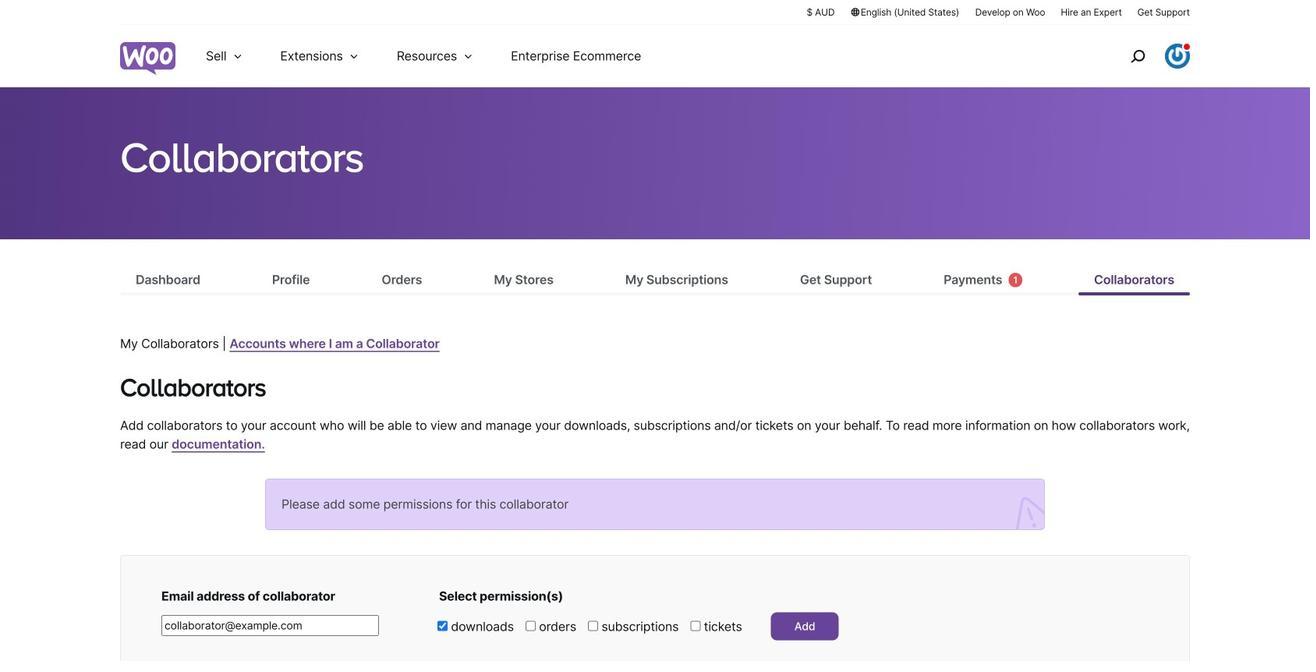 Task type: describe. For each thing, give the bounding box(es) containing it.
search image
[[1125, 44, 1150, 69]]

service navigation menu element
[[1097, 31, 1190, 82]]



Task type: locate. For each thing, give the bounding box(es) containing it.
None checkbox
[[438, 621, 448, 631]]

open account menu image
[[1165, 44, 1190, 69]]

None checkbox
[[526, 621, 536, 631], [588, 621, 598, 631], [691, 621, 701, 631], [526, 621, 536, 631], [588, 621, 598, 631], [691, 621, 701, 631]]



Task type: vqa. For each thing, say whether or not it's contained in the screenshot.
November
no



